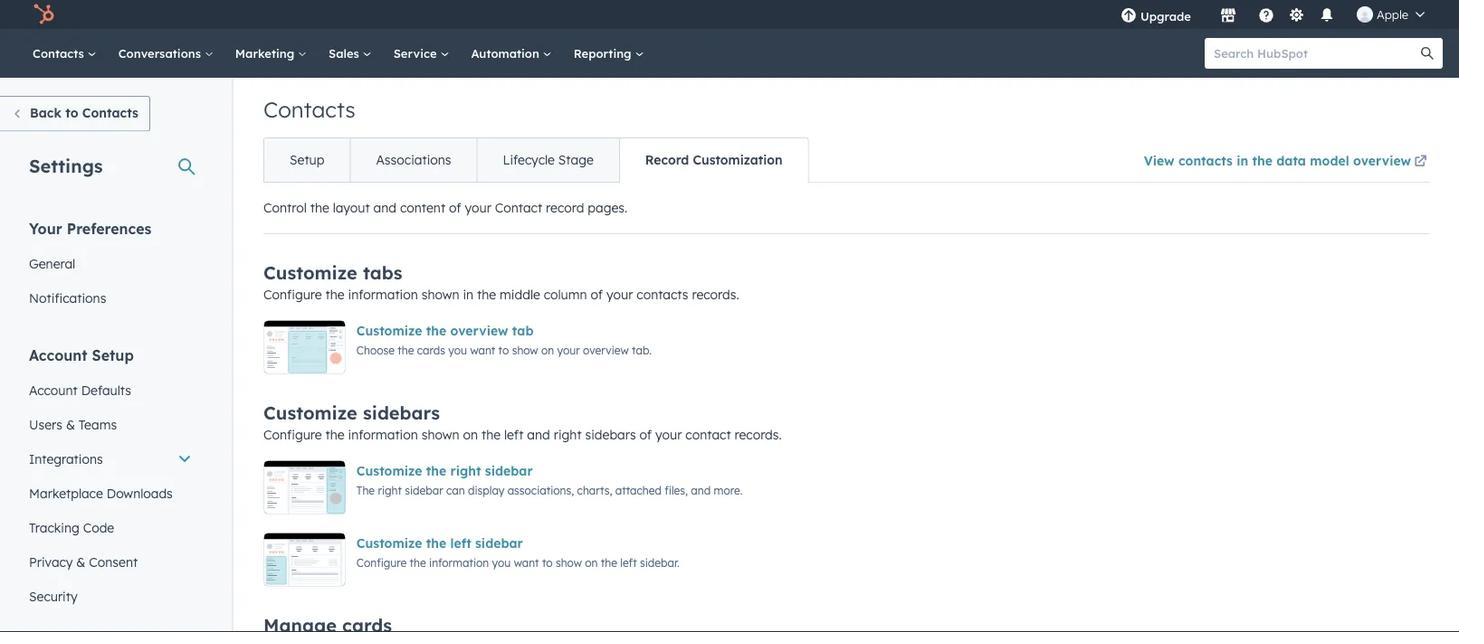 Task type: locate. For each thing, give the bounding box(es) containing it.
customize the right sidebar button
[[357, 461, 533, 483]]

to inside customize the left sidebar configure the information you want to show on the left sidebar.
[[542, 556, 553, 570]]

1 vertical spatial left
[[451, 536, 471, 552]]

sidebar for right
[[485, 464, 533, 479]]

your preferences element
[[18, 219, 203, 316]]

on inside customize the left sidebar configure the information you want to show on the left sidebar.
[[585, 556, 598, 570]]

information inside customize the left sidebar configure the information you want to show on the left sidebar.
[[429, 556, 489, 570]]

left up customize the right sidebar the right sidebar can display associations, charts, attached files, and more.
[[504, 427, 524, 443]]

stage
[[559, 152, 594, 168]]

1 account from the top
[[29, 346, 87, 364]]

shown up customize the overview tab button
[[422, 287, 460, 303]]

want down associations,
[[514, 556, 539, 570]]

1 horizontal spatial overview
[[583, 344, 629, 357]]

1 vertical spatial information
[[348, 427, 418, 443]]

0 vertical spatial show
[[512, 344, 538, 357]]

contacts up tab. on the bottom left
[[637, 287, 689, 303]]

sidebar up display
[[485, 464, 533, 479]]

account
[[29, 346, 87, 364], [29, 383, 78, 398]]

right up customize the right sidebar the right sidebar can display associations, charts, attached files, and more.
[[554, 427, 582, 443]]

1 horizontal spatial left
[[504, 427, 524, 443]]

in
[[1237, 153, 1249, 168], [463, 287, 474, 303]]

right right the
[[378, 484, 402, 498]]

1 horizontal spatial want
[[514, 556, 539, 570]]

shown
[[422, 287, 460, 303], [422, 427, 460, 443]]

account up users
[[29, 383, 78, 398]]

want inside customize the overview tab choose the cards you want to show on your overview tab.
[[470, 344, 496, 357]]

on up customize the right sidebar button at the left
[[463, 427, 478, 443]]

sidebars up charts,
[[585, 427, 636, 443]]

0 horizontal spatial in
[[463, 287, 474, 303]]

menu
[[1108, 0, 1438, 29]]

configure inside customize tabs configure the information shown in the middle column of your contacts records.
[[263, 287, 322, 303]]

of
[[449, 200, 461, 216], [591, 287, 603, 303], [640, 427, 652, 443]]

0 horizontal spatial you
[[448, 344, 467, 357]]

attached
[[615, 484, 662, 498]]

shown inside customize sidebars configure the information shown on the left and right sidebars of your contact records.
[[422, 427, 460, 443]]

tab
[[512, 323, 534, 339]]

pages.
[[588, 200, 628, 216]]

configure inside customize sidebars configure the information shown on the left and right sidebars of your contact records.
[[263, 427, 322, 443]]

account setup element
[[18, 345, 203, 614]]

sidebars
[[363, 402, 440, 425], [585, 427, 636, 443]]

0 horizontal spatial on
[[463, 427, 478, 443]]

1 horizontal spatial on
[[541, 344, 554, 357]]

0 horizontal spatial sidebars
[[363, 402, 440, 425]]

of right column on the top left of page
[[591, 287, 603, 303]]

you inside customize the overview tab choose the cards you want to show on your overview tab.
[[448, 344, 467, 357]]

of up attached
[[640, 427, 652, 443]]

1 shown from the top
[[422, 287, 460, 303]]

& for users
[[66, 417, 75, 433]]

your left contact
[[656, 427, 682, 443]]

1 vertical spatial shown
[[422, 427, 460, 443]]

1 horizontal spatial right
[[451, 464, 481, 479]]

you inside customize the left sidebar configure the information you want to show on the left sidebar.
[[492, 556, 511, 570]]

0 horizontal spatial want
[[470, 344, 496, 357]]

marketplaces button
[[1210, 0, 1248, 29]]

contacts inside back to contacts link
[[82, 105, 138, 121]]

privacy
[[29, 555, 73, 570]]

overview right model
[[1354, 153, 1412, 168]]

sidebar down display
[[475, 536, 523, 552]]

0 vertical spatial account
[[29, 346, 87, 364]]

contacts right 'back'
[[82, 105, 138, 121]]

show down tab
[[512, 344, 538, 357]]

customize inside customize the right sidebar the right sidebar can display associations, charts, attached files, and more.
[[357, 464, 422, 479]]

0 vertical spatial right
[[554, 427, 582, 443]]

show inside customize the overview tab choose the cards you want to show on your overview tab.
[[512, 344, 538, 357]]

of inside customize tabs configure the information shown in the middle column of your contacts records.
[[591, 287, 603, 303]]

column
[[544, 287, 587, 303]]

search button
[[1413, 38, 1443, 69]]

0 horizontal spatial right
[[378, 484, 402, 498]]

on for tab
[[541, 344, 554, 357]]

information inside customize sidebars configure the information shown on the left and right sidebars of your contact records.
[[348, 427, 418, 443]]

want for tab
[[470, 344, 496, 357]]

marketplace downloads
[[29, 486, 173, 502]]

and right the layout
[[374, 200, 397, 216]]

2 horizontal spatial overview
[[1354, 153, 1412, 168]]

show for sidebar
[[556, 556, 582, 570]]

0 vertical spatial you
[[448, 344, 467, 357]]

model
[[1310, 153, 1350, 168]]

0 horizontal spatial &
[[66, 417, 75, 433]]

0 horizontal spatial of
[[449, 200, 461, 216]]

left left sidebar.
[[621, 556, 637, 570]]

0 vertical spatial of
[[449, 200, 461, 216]]

2 vertical spatial configure
[[357, 556, 407, 570]]

to for customize the left sidebar
[[542, 556, 553, 570]]

customize inside customize the left sidebar configure the information you want to show on the left sidebar.
[[357, 536, 422, 552]]

customize the left sidebar button
[[357, 533, 523, 555]]

want inside customize the left sidebar configure the information you want to show on the left sidebar.
[[514, 556, 539, 570]]

your
[[29, 220, 62, 238]]

information down tabs
[[348, 287, 418, 303]]

right inside customize sidebars configure the information shown on the left and right sidebars of your contact records.
[[554, 427, 582, 443]]

account for account setup
[[29, 346, 87, 364]]

2 horizontal spatial to
[[542, 556, 553, 570]]

tracking code link
[[18, 511, 203, 546]]

0 horizontal spatial setup
[[92, 346, 134, 364]]

notifications
[[29, 290, 106, 306]]

to down the middle
[[499, 344, 509, 357]]

& right privacy
[[76, 555, 85, 570]]

1 vertical spatial want
[[514, 556, 539, 570]]

1 vertical spatial you
[[492, 556, 511, 570]]

2 horizontal spatial left
[[621, 556, 637, 570]]

hubspot image
[[33, 4, 54, 25]]

integrations
[[29, 451, 103, 467]]

0 vertical spatial to
[[65, 105, 78, 121]]

2 account from the top
[[29, 383, 78, 398]]

2 vertical spatial to
[[542, 556, 553, 570]]

0 vertical spatial left
[[504, 427, 524, 443]]

setup up 'control'
[[290, 152, 325, 168]]

notifications link
[[18, 281, 203, 316]]

sidebar
[[485, 464, 533, 479], [405, 484, 443, 498], [475, 536, 523, 552]]

notifications image
[[1319, 8, 1336, 24]]

1 vertical spatial show
[[556, 556, 582, 570]]

records.
[[692, 287, 739, 303], [735, 427, 782, 443]]

2 shown from the top
[[422, 427, 460, 443]]

and inside customize sidebars configure the information shown on the left and right sidebars of your contact records.
[[527, 427, 550, 443]]

2 horizontal spatial of
[[640, 427, 652, 443]]

contacts down hubspot link
[[33, 46, 88, 61]]

configure
[[263, 287, 322, 303], [263, 427, 322, 443], [357, 556, 407, 570]]

configure for tabs
[[263, 287, 322, 303]]

right up "can"
[[451, 464, 481, 479]]

0 horizontal spatial contacts
[[637, 287, 689, 303]]

to down associations,
[[542, 556, 553, 570]]

0 vertical spatial want
[[470, 344, 496, 357]]

1 horizontal spatial in
[[1237, 153, 1249, 168]]

tabs
[[363, 262, 403, 284]]

bob builder image
[[1357, 6, 1374, 23]]

reporting
[[574, 46, 635, 61]]

can
[[446, 484, 465, 498]]

lifecycle stage
[[503, 152, 594, 168]]

contacts inside customize tabs configure the information shown in the middle column of your contacts records.
[[637, 287, 689, 303]]

Search HubSpot search field
[[1205, 38, 1427, 69]]

customize for customize the left sidebar configure the information you want to show on the left sidebar.
[[357, 536, 422, 552]]

0 vertical spatial information
[[348, 287, 418, 303]]

your
[[465, 200, 492, 216], [607, 287, 633, 303], [557, 344, 580, 357], [656, 427, 682, 443]]

and inside customize the right sidebar the right sidebar can display associations, charts, attached files, and more.
[[691, 484, 711, 498]]

of right "content" at the left top
[[449, 200, 461, 216]]

0 vertical spatial records.
[[692, 287, 739, 303]]

& right users
[[66, 417, 75, 433]]

data
[[1277, 153, 1307, 168]]

and up customize the right sidebar the right sidebar can display associations, charts, attached files, and more.
[[527, 427, 550, 443]]

1 vertical spatial configure
[[263, 427, 322, 443]]

configure for sidebars
[[263, 427, 322, 443]]

0 vertical spatial sidebars
[[363, 402, 440, 425]]

1 horizontal spatial to
[[499, 344, 509, 357]]

automation
[[471, 46, 543, 61]]

1 vertical spatial setup
[[92, 346, 134, 364]]

you down customize the left sidebar button
[[492, 556, 511, 570]]

in up customize the overview tab button
[[463, 287, 474, 303]]

left down "can"
[[451, 536, 471, 552]]

information up the
[[348, 427, 418, 443]]

1 horizontal spatial &
[[76, 555, 85, 570]]

show down charts,
[[556, 556, 582, 570]]

account up account defaults
[[29, 346, 87, 364]]

sidebars down 'choose'
[[363, 402, 440, 425]]

1 vertical spatial of
[[591, 287, 603, 303]]

0 vertical spatial sidebar
[[485, 464, 533, 479]]

tab.
[[632, 344, 652, 357]]

2 horizontal spatial on
[[585, 556, 598, 570]]

marketing link
[[224, 29, 318, 78]]

2 horizontal spatial right
[[554, 427, 582, 443]]

1 horizontal spatial you
[[492, 556, 511, 570]]

content
[[400, 200, 446, 216]]

1 horizontal spatial setup
[[290, 152, 325, 168]]

2 vertical spatial overview
[[583, 344, 629, 357]]

overview
[[1354, 153, 1412, 168], [451, 323, 508, 339], [583, 344, 629, 357]]

sales
[[329, 46, 363, 61]]

0 vertical spatial shown
[[422, 287, 460, 303]]

1 vertical spatial overview
[[451, 323, 508, 339]]

1 vertical spatial and
[[527, 427, 550, 443]]

0 horizontal spatial overview
[[451, 323, 508, 339]]

0 vertical spatial configure
[[263, 287, 322, 303]]

show inside customize the left sidebar configure the information you want to show on the left sidebar.
[[556, 556, 582, 570]]

search image
[[1422, 47, 1434, 60]]

on inside customize the overview tab choose the cards you want to show on your overview tab.
[[541, 344, 554, 357]]

in inside customize tabs configure the information shown in the middle column of your contacts records.
[[463, 287, 474, 303]]

you down customize the overview tab button
[[448, 344, 467, 357]]

sidebar inside customize the left sidebar configure the information you want to show on the left sidebar.
[[475, 536, 523, 552]]

1 vertical spatial contacts
[[637, 287, 689, 303]]

1 vertical spatial &
[[76, 555, 85, 570]]

you
[[448, 344, 467, 357], [492, 556, 511, 570]]

0 vertical spatial and
[[374, 200, 397, 216]]

1 vertical spatial to
[[499, 344, 509, 357]]

sidebar down customize the right sidebar button at the left
[[405, 484, 443, 498]]

shown inside customize tabs configure the information shown in the middle column of your contacts records.
[[422, 287, 460, 303]]

the
[[1253, 153, 1273, 168], [310, 200, 329, 216], [326, 287, 345, 303], [477, 287, 496, 303], [426, 323, 447, 339], [398, 344, 414, 357], [326, 427, 345, 443], [482, 427, 501, 443], [426, 464, 447, 479], [426, 536, 447, 552], [410, 556, 426, 570], [601, 556, 617, 570]]

& for privacy
[[76, 555, 85, 570]]

customize the left sidebar configure the information you want to show on the left sidebar.
[[357, 536, 680, 570]]

1 horizontal spatial of
[[591, 287, 603, 303]]

1 vertical spatial account
[[29, 383, 78, 398]]

setup up the account defaults link
[[92, 346, 134, 364]]

privacy & consent link
[[18, 546, 203, 580]]

navigation
[[263, 138, 809, 183]]

customize inside customize the overview tab choose the cards you want to show on your overview tab.
[[357, 323, 422, 339]]

on down column on the top left of page
[[541, 344, 554, 357]]

on
[[541, 344, 554, 357], [463, 427, 478, 443], [585, 556, 598, 570]]

your right column on the top left of page
[[607, 287, 633, 303]]

sidebar for left
[[475, 536, 523, 552]]

you for left
[[492, 556, 511, 570]]

1 vertical spatial on
[[463, 427, 478, 443]]

0 vertical spatial in
[[1237, 153, 1249, 168]]

2 vertical spatial on
[[585, 556, 598, 570]]

0 horizontal spatial to
[[65, 105, 78, 121]]

service
[[394, 46, 440, 61]]

2 vertical spatial of
[[640, 427, 652, 443]]

1 horizontal spatial and
[[527, 427, 550, 443]]

0 horizontal spatial show
[[512, 344, 538, 357]]

show
[[512, 344, 538, 357], [556, 556, 582, 570]]

back to contacts link
[[0, 96, 150, 132]]

customize inside customize sidebars configure the information shown on the left and right sidebars of your contact records.
[[263, 402, 357, 425]]

to right 'back'
[[65, 105, 78, 121]]

0 vertical spatial contacts
[[1179, 153, 1233, 168]]

your inside customize sidebars configure the information shown on the left and right sidebars of your contact records.
[[656, 427, 682, 443]]

settings link
[[1286, 5, 1308, 24]]

0 vertical spatial &
[[66, 417, 75, 433]]

1 horizontal spatial contacts
[[1179, 153, 1233, 168]]

0 vertical spatial overview
[[1354, 153, 1412, 168]]

on for sidebar
[[585, 556, 598, 570]]

1 horizontal spatial show
[[556, 556, 582, 570]]

link opens in a new window image
[[1415, 151, 1427, 173], [1415, 156, 1427, 168]]

your down column on the top left of page
[[557, 344, 580, 357]]

and right files,
[[691, 484, 711, 498]]

overview left tab
[[451, 323, 508, 339]]

0 vertical spatial on
[[541, 344, 554, 357]]

2 horizontal spatial and
[[691, 484, 711, 498]]

in left data
[[1237, 153, 1249, 168]]

your inside customize the overview tab choose the cards you want to show on your overview tab.
[[557, 344, 580, 357]]

information inside customize tabs configure the information shown in the middle column of your contacts records.
[[348, 287, 418, 303]]

shown up customize the right sidebar button at the left
[[422, 427, 460, 443]]

0 horizontal spatial and
[[374, 200, 397, 216]]

information for sidebars
[[348, 427, 418, 443]]

sales link
[[318, 29, 383, 78]]

2 vertical spatial information
[[429, 556, 489, 570]]

want down customize the overview tab button
[[470, 344, 496, 357]]

right
[[554, 427, 582, 443], [451, 464, 481, 479], [378, 484, 402, 498]]

1 vertical spatial records.
[[735, 427, 782, 443]]

customize inside customize tabs configure the information shown in the middle column of your contacts records.
[[263, 262, 357, 284]]

to inside customize the overview tab choose the cards you want to show on your overview tab.
[[499, 344, 509, 357]]

2 vertical spatial and
[[691, 484, 711, 498]]

code
[[83, 520, 114, 536]]

contacts right view
[[1179, 153, 1233, 168]]

your left contact at the top left of page
[[465, 200, 492, 216]]

overview left tab. on the bottom left
[[583, 344, 629, 357]]

1 vertical spatial sidebars
[[585, 427, 636, 443]]

tracking code
[[29, 520, 114, 536]]

information down customize the left sidebar button
[[429, 556, 489, 570]]

2 vertical spatial sidebar
[[475, 536, 523, 552]]

1 vertical spatial in
[[463, 287, 474, 303]]

left
[[504, 427, 524, 443], [451, 536, 471, 552], [621, 556, 637, 570]]

customize
[[263, 262, 357, 284], [357, 323, 422, 339], [263, 402, 357, 425], [357, 464, 422, 479], [357, 536, 422, 552]]

on left sidebar.
[[585, 556, 598, 570]]



Task type: vqa. For each thing, say whether or not it's contained in the screenshot.
three
no



Task type: describe. For each thing, give the bounding box(es) containing it.
lifecycle stage link
[[477, 139, 619, 182]]

users & teams
[[29, 417, 117, 433]]

0 horizontal spatial left
[[451, 536, 471, 552]]

marketplaces image
[[1221, 8, 1237, 24]]

more.
[[714, 484, 743, 498]]

shown for tabs
[[422, 287, 460, 303]]

1 link opens in a new window image from the top
[[1415, 151, 1427, 173]]

customize for customize sidebars configure the information shown on the left and right sidebars of your contact records.
[[263, 402, 357, 425]]

view
[[1144, 153, 1175, 168]]

marketplace
[[29, 486, 103, 502]]

1 horizontal spatial sidebars
[[585, 427, 636, 443]]

integrations button
[[18, 442, 203, 477]]

teams
[[79, 417, 117, 433]]

associations link
[[350, 139, 477, 182]]

the inside customize the right sidebar the right sidebar can display associations, charts, attached files, and more.
[[426, 464, 447, 479]]

choose
[[357, 344, 395, 357]]

apple button
[[1346, 0, 1436, 29]]

contact
[[686, 427, 731, 443]]

account defaults link
[[18, 374, 203, 408]]

layout
[[333, 200, 370, 216]]

control
[[263, 200, 307, 216]]

downloads
[[107, 486, 173, 502]]

customize for customize the overview tab choose the cards you want to show on your overview tab.
[[357, 323, 422, 339]]

apple
[[1377, 7, 1409, 22]]

customize the overview tab button
[[357, 321, 534, 342]]

conversations link
[[107, 29, 224, 78]]

associations
[[376, 152, 451, 168]]

consent
[[89, 555, 138, 570]]

shown for sidebars
[[422, 427, 460, 443]]

security
[[29, 589, 78, 605]]

view contacts in the data model overview
[[1144, 153, 1412, 168]]

charts,
[[577, 484, 612, 498]]

customize for customize the right sidebar the right sidebar can display associations, charts, attached files, and more.
[[357, 464, 422, 479]]

account setup
[[29, 346, 134, 364]]

back to contacts
[[30, 105, 138, 121]]

settings
[[29, 154, 103, 177]]

2 vertical spatial right
[[378, 484, 402, 498]]

tracking
[[29, 520, 79, 536]]

0 vertical spatial setup
[[290, 152, 325, 168]]

conversations
[[118, 46, 204, 61]]

record
[[546, 200, 584, 216]]

automation link
[[460, 29, 563, 78]]

lifecycle
[[503, 152, 555, 168]]

record customization link
[[619, 139, 808, 182]]

2 link opens in a new window image from the top
[[1415, 156, 1427, 168]]

privacy & consent
[[29, 555, 138, 570]]

on inside customize sidebars configure the information shown on the left and right sidebars of your contact records.
[[463, 427, 478, 443]]

the
[[357, 484, 375, 498]]

general link
[[18, 247, 203, 281]]

associations,
[[508, 484, 574, 498]]

records. inside customize tabs configure the information shown in the middle column of your contacts records.
[[692, 287, 739, 303]]

account for account defaults
[[29, 383, 78, 398]]

account defaults
[[29, 383, 131, 398]]

display
[[468, 484, 505, 498]]

2 vertical spatial left
[[621, 556, 637, 570]]

customize tabs configure the information shown in the middle column of your contacts records.
[[263, 262, 739, 303]]

left inside customize sidebars configure the information shown on the left and right sidebars of your contact records.
[[504, 427, 524, 443]]

your preferences
[[29, 220, 152, 238]]

want for sidebar
[[514, 556, 539, 570]]

help button
[[1251, 0, 1282, 29]]

configure inside customize the left sidebar configure the information you want to show on the left sidebar.
[[357, 556, 407, 570]]

security link
[[18, 580, 203, 614]]

menu containing apple
[[1108, 0, 1438, 29]]

navigation containing setup
[[263, 138, 809, 183]]

reporting link
[[563, 29, 655, 78]]

control the layout and content of your contact record pages.
[[263, 200, 628, 216]]

back
[[30, 105, 61, 121]]

files,
[[665, 484, 688, 498]]

record
[[645, 152, 689, 168]]

users & teams link
[[18, 408, 203, 442]]

setup link
[[264, 139, 350, 182]]

customize sidebars configure the information shown on the left and right sidebars of your contact records.
[[263, 402, 782, 443]]

preferences
[[67, 220, 152, 238]]

users
[[29, 417, 62, 433]]

your inside customize tabs configure the information shown in the middle column of your contacts records.
[[607, 287, 633, 303]]

upgrade
[[1141, 9, 1192, 24]]

in inside view contacts in the data model overview link
[[1237, 153, 1249, 168]]

customization
[[693, 152, 783, 168]]

marketing
[[235, 46, 298, 61]]

cards
[[417, 344, 445, 357]]

middle
[[500, 287, 540, 303]]

general
[[29, 256, 75, 272]]

record customization
[[645, 152, 783, 168]]

service link
[[383, 29, 460, 78]]

sidebar.
[[640, 556, 680, 570]]

settings image
[[1289, 8, 1305, 24]]

you for overview
[[448, 344, 467, 357]]

contacts inside contacts link
[[33, 46, 88, 61]]

defaults
[[81, 383, 131, 398]]

1 vertical spatial sidebar
[[405, 484, 443, 498]]

customize the right sidebar the right sidebar can display associations, charts, attached files, and more.
[[357, 464, 743, 498]]

contacts up setup link
[[263, 96, 356, 123]]

marketplace downloads link
[[18, 477, 203, 511]]

to for customize the overview tab
[[499, 344, 509, 357]]

overview inside view contacts in the data model overview link
[[1354, 153, 1412, 168]]

contact
[[495, 200, 543, 216]]

show for tab
[[512, 344, 538, 357]]

1 vertical spatial right
[[451, 464, 481, 479]]

information for tabs
[[348, 287, 418, 303]]

notifications button
[[1312, 0, 1343, 29]]

customize the overview tab choose the cards you want to show on your overview tab.
[[357, 323, 652, 357]]

hubspot link
[[22, 4, 68, 25]]

contacts link
[[22, 29, 107, 78]]

help image
[[1259, 8, 1275, 24]]

upgrade image
[[1121, 8, 1137, 24]]

of inside customize sidebars configure the information shown on the left and right sidebars of your contact records.
[[640, 427, 652, 443]]

customize for customize tabs configure the information shown in the middle column of your contacts records.
[[263, 262, 357, 284]]

records. inside customize sidebars configure the information shown on the left and right sidebars of your contact records.
[[735, 427, 782, 443]]

setup inside "element"
[[92, 346, 134, 364]]



